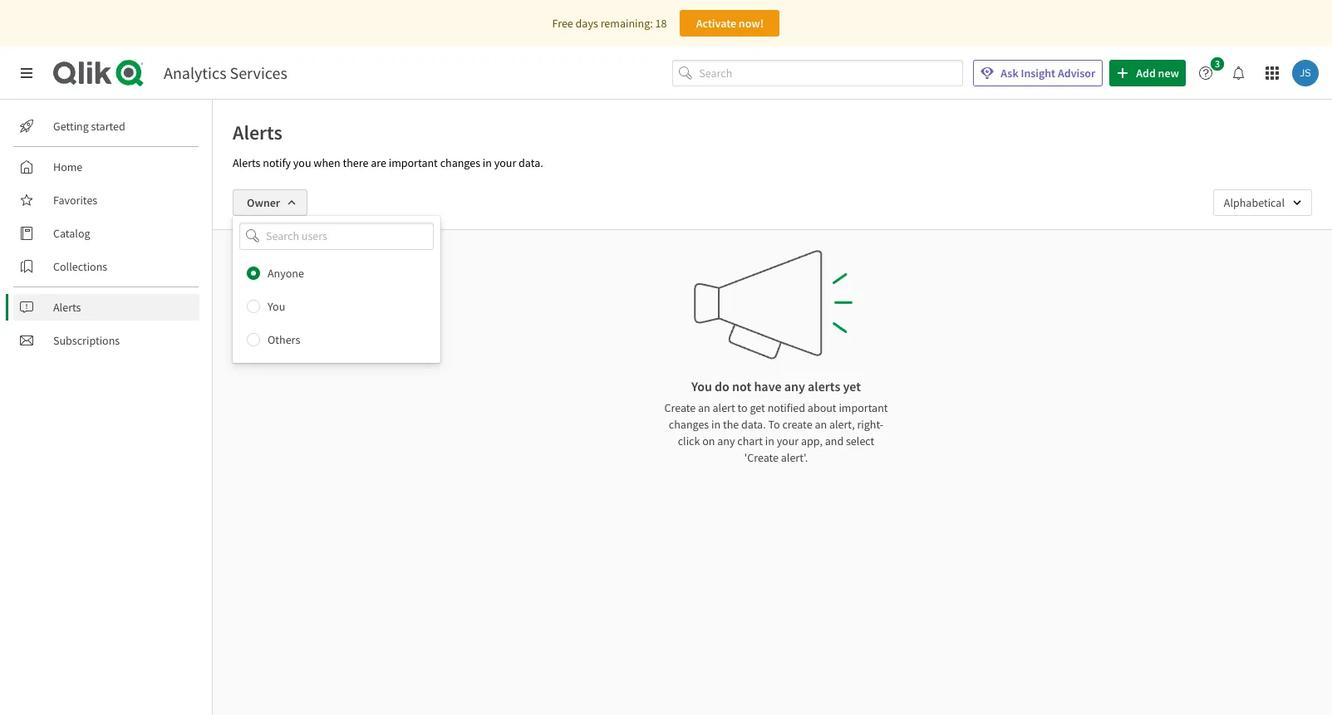 Task type: locate. For each thing, give the bounding box(es) containing it.
analytics services
[[164, 62, 287, 83]]

alerts up notify
[[233, 120, 282, 145]]

an
[[698, 401, 710, 416], [815, 417, 827, 432]]

1 vertical spatial data.
[[741, 417, 766, 432]]

create
[[665, 401, 696, 416]]

add new
[[1136, 66, 1179, 81]]

Alphabetical field
[[1213, 190, 1312, 216]]

alerts up subscriptions
[[53, 300, 81, 315]]

analytics services element
[[164, 62, 287, 83]]

to
[[738, 401, 748, 416]]

an down about
[[815, 417, 827, 432]]

close sidebar menu image
[[20, 66, 33, 80]]

important up right-
[[839, 401, 888, 416]]

data.
[[519, 155, 543, 170], [741, 417, 766, 432]]

0 vertical spatial important
[[389, 155, 438, 170]]

notified
[[768, 401, 806, 416]]

changes
[[440, 155, 480, 170], [669, 417, 709, 432]]

collections link
[[13, 254, 199, 280]]

an left 'alert'
[[698, 401, 710, 416]]

1 horizontal spatial any
[[784, 378, 805, 395]]

alert
[[713, 401, 735, 416]]

alerts link
[[13, 294, 199, 321]]

in
[[483, 155, 492, 170], [712, 417, 721, 432], [765, 434, 775, 449]]

owner option group
[[233, 257, 441, 356]]

important
[[389, 155, 438, 170], [839, 401, 888, 416]]

you inside owner option group
[[268, 299, 285, 314]]

the
[[723, 417, 739, 432]]

'create
[[745, 451, 779, 465]]

1 horizontal spatial in
[[712, 417, 721, 432]]

activate
[[696, 16, 737, 31]]

1 vertical spatial important
[[839, 401, 888, 416]]

you
[[268, 299, 285, 314], [692, 378, 712, 395]]

0 horizontal spatial an
[[698, 401, 710, 416]]

1 horizontal spatial changes
[[669, 417, 709, 432]]

any
[[784, 378, 805, 395], [718, 434, 735, 449]]

1 vertical spatial in
[[712, 417, 721, 432]]

important right the are
[[389, 155, 438, 170]]

changes right the are
[[440, 155, 480, 170]]

you for you do not have any alerts yet create an alert to get notified about important changes in the data. to create an alert, right- click on any chart in your app, and select 'create alert'.
[[692, 378, 712, 395]]

free
[[552, 16, 573, 31]]

1 vertical spatial an
[[815, 417, 827, 432]]

2 horizontal spatial in
[[765, 434, 775, 449]]

activate now!
[[696, 16, 764, 31]]

any up notified
[[784, 378, 805, 395]]

alert,
[[829, 417, 855, 432]]

1 horizontal spatial data.
[[741, 417, 766, 432]]

1 vertical spatial changes
[[669, 417, 709, 432]]

alerts left notify
[[233, 155, 261, 170]]

you
[[293, 155, 311, 170]]

ask
[[1001, 66, 1019, 81]]

None field
[[233, 223, 441, 250]]

ask insight advisor button
[[974, 60, 1103, 86]]

0 horizontal spatial in
[[483, 155, 492, 170]]

your
[[494, 155, 516, 170], [777, 434, 799, 449]]

you left 'do' on the bottom of the page
[[692, 378, 712, 395]]

have
[[754, 378, 782, 395]]

get
[[750, 401, 765, 416]]

0 vertical spatial your
[[494, 155, 516, 170]]

you do not have any alerts yet create an alert to get notified about important changes in the data. to create an alert, right- click on any chart in your app, and select 'create alert'.
[[665, 378, 888, 465]]

2 vertical spatial in
[[765, 434, 775, 449]]

subscriptions link
[[13, 327, 199, 354]]

1 vertical spatial your
[[777, 434, 799, 449]]

data. inside you do not have any alerts yet create an alert to get notified about important changes in the data. to create an alert, right- click on any chart in your app, and select 'create alert'.
[[741, 417, 766, 432]]

alerts
[[808, 378, 841, 395]]

owner
[[247, 195, 280, 210]]

1 horizontal spatial your
[[777, 434, 799, 449]]

1 horizontal spatial an
[[815, 417, 827, 432]]

changes up the click
[[669, 417, 709, 432]]

1 vertical spatial you
[[692, 378, 712, 395]]

1 vertical spatial any
[[718, 434, 735, 449]]

home
[[53, 160, 83, 175]]

about
[[808, 401, 837, 416]]

0 horizontal spatial you
[[268, 299, 285, 314]]

0 horizontal spatial important
[[389, 155, 438, 170]]

1 horizontal spatial important
[[839, 401, 888, 416]]

do
[[715, 378, 730, 395]]

alphabetical
[[1224, 195, 1285, 210]]

ask insight advisor
[[1001, 66, 1096, 81]]

create
[[782, 417, 813, 432]]

0 vertical spatial data.
[[519, 155, 543, 170]]

select
[[846, 434, 875, 449]]

none field inside the filters region
[[233, 223, 441, 250]]

insight
[[1021, 66, 1056, 81]]

right-
[[857, 417, 884, 432]]

alerts inside navigation pane element
[[53, 300, 81, 315]]

getting
[[53, 119, 89, 134]]

0 horizontal spatial changes
[[440, 155, 480, 170]]

0 vertical spatial alerts
[[233, 120, 282, 145]]

0 horizontal spatial data.
[[519, 155, 543, 170]]

2 vertical spatial alerts
[[53, 300, 81, 315]]

1 vertical spatial alerts
[[233, 155, 261, 170]]

0 vertical spatial in
[[483, 155, 492, 170]]

alerts
[[233, 120, 282, 145], [233, 155, 261, 170], [53, 300, 81, 315]]

0 horizontal spatial your
[[494, 155, 516, 170]]

any down the
[[718, 434, 735, 449]]

0 vertical spatial you
[[268, 299, 285, 314]]

you up others
[[268, 299, 285, 314]]

0 vertical spatial changes
[[440, 155, 480, 170]]

you inside you do not have any alerts yet create an alert to get notified about important changes in the data. to create an alert, right- click on any chart in your app, and select 'create alert'.
[[692, 378, 712, 395]]

1 horizontal spatial you
[[692, 378, 712, 395]]



Task type: describe. For each thing, give the bounding box(es) containing it.
app,
[[801, 434, 823, 449]]

add new button
[[1110, 60, 1186, 86]]

alert'.
[[781, 451, 808, 465]]

your inside you do not have any alerts yet create an alert to get notified about important changes in the data. to create an alert, right- click on any chart in your app, and select 'create alert'.
[[777, 434, 799, 449]]

3
[[1215, 57, 1220, 70]]

subscriptions
[[53, 333, 120, 348]]

18
[[655, 16, 667, 31]]

to
[[768, 417, 780, 432]]

yet
[[843, 378, 861, 395]]

filters region
[[213, 176, 1332, 363]]

catalog
[[53, 226, 90, 241]]

remaining:
[[601, 16, 653, 31]]

analytics
[[164, 62, 227, 83]]

Search users text field
[[263, 223, 414, 250]]

activate now! link
[[680, 10, 780, 37]]

navigation pane element
[[0, 106, 212, 361]]

favorites
[[53, 193, 97, 208]]

there
[[343, 155, 369, 170]]

are
[[371, 155, 386, 170]]

others
[[268, 332, 300, 347]]

now!
[[739, 16, 764, 31]]

important inside you do not have any alerts yet create an alert to get notified about important changes in the data. to create an alert, right- click on any chart in your app, and select 'create alert'.
[[839, 401, 888, 416]]

0 horizontal spatial any
[[718, 434, 735, 449]]

collections
[[53, 259, 107, 274]]

free days remaining: 18
[[552, 16, 667, 31]]

notify
[[263, 155, 291, 170]]

anyone
[[268, 266, 304, 281]]

days
[[576, 16, 598, 31]]

searchbar element
[[673, 60, 964, 87]]

advisor
[[1058, 66, 1096, 81]]

you for you
[[268, 299, 285, 314]]

catalog link
[[13, 220, 199, 247]]

jacob simon image
[[1293, 60, 1319, 86]]

services
[[230, 62, 287, 83]]

Search text field
[[699, 60, 964, 87]]

getting started
[[53, 119, 125, 134]]

new
[[1158, 66, 1179, 81]]

home link
[[13, 154, 199, 180]]

click
[[678, 434, 700, 449]]

not
[[732, 378, 752, 395]]

alerts notify you when there are important changes in your data.
[[233, 155, 543, 170]]

owner button
[[233, 190, 308, 216]]

0 vertical spatial any
[[784, 378, 805, 395]]

0 vertical spatial an
[[698, 401, 710, 416]]

getting started link
[[13, 113, 199, 140]]

on
[[703, 434, 715, 449]]

started
[[91, 119, 125, 134]]

when
[[314, 155, 340, 170]]

add
[[1136, 66, 1156, 81]]

favorites link
[[13, 187, 199, 214]]

changes inside you do not have any alerts yet create an alert to get notified about important changes in the data. to create an alert, right- click on any chart in your app, and select 'create alert'.
[[669, 417, 709, 432]]

and
[[825, 434, 844, 449]]

chart
[[738, 434, 763, 449]]

3 button
[[1193, 57, 1229, 86]]



Task type: vqa. For each thing, say whether or not it's contained in the screenshot.
topmost shared
no



